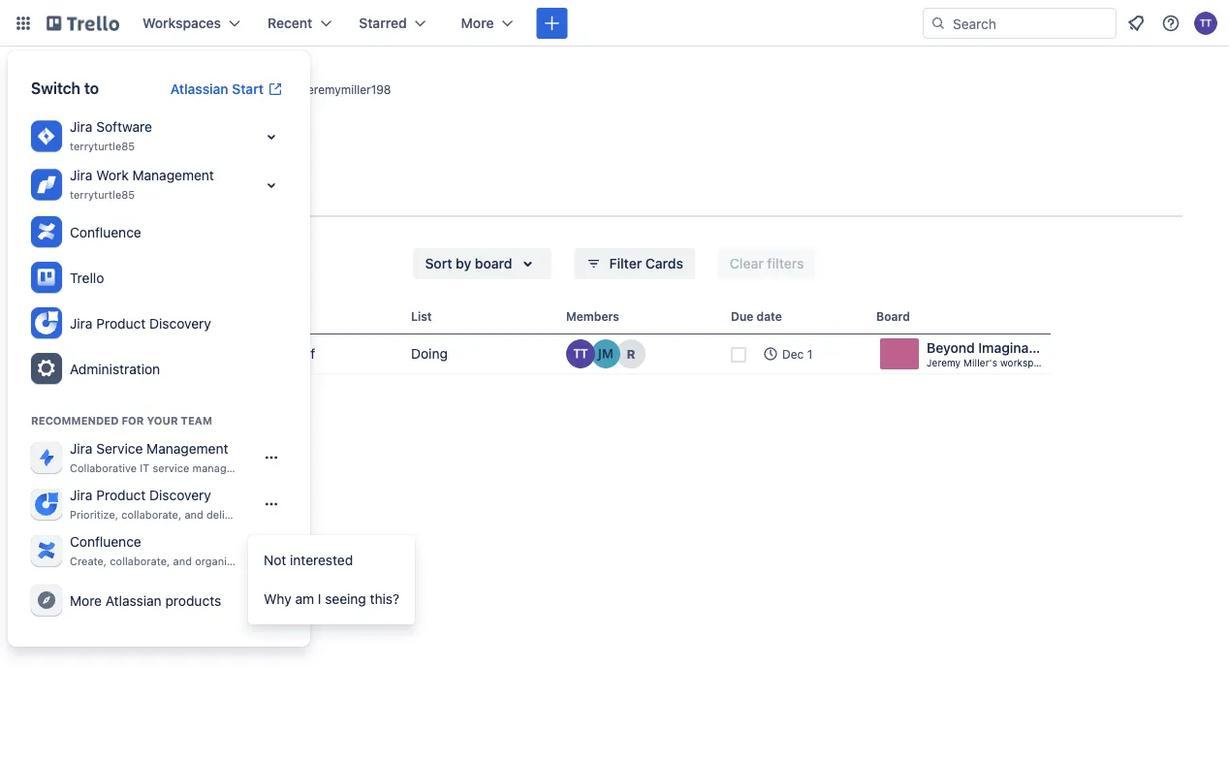 Task type: locate. For each thing, give the bounding box(es) containing it.
group containing not interested
[[248, 535, 415, 624]]

1 vertical spatial management
[[147, 441, 228, 457]]

doing
[[411, 346, 448, 362]]

i
[[318, 591, 321, 607]]

confluence inside confluence create, collaborate, and organize your work
[[70, 534, 141, 550]]

cards down work
[[113, 189, 153, 205]]

group
[[248, 535, 415, 624]]

why am i seeing this? button
[[248, 580, 415, 619]]

0 horizontal spatial atlassian
[[105, 592, 162, 608]]

discovery inside 'link'
[[149, 315, 211, 331]]

management up service
[[147, 441, 228, 457]]

1 vertical spatial expand image
[[260, 174, 283, 197]]

interested
[[290, 552, 353, 568]]

1 vertical spatial collaborate,
[[110, 555, 170, 568]]

beyond
[[927, 340, 975, 356]]

terry turtle (terryturtle) image
[[1194, 12, 1218, 35]]

0 horizontal spatial cards
[[113, 189, 153, 205]]

management inside jira work management terryturtle85
[[132, 167, 214, 183]]

jira down the 'recommended'
[[70, 441, 93, 457]]

1 vertical spatial cards
[[646, 255, 683, 271]]

collaborate, up confluence create, collaborate, and organize your work
[[121, 508, 182, 521]]

for
[[122, 414, 144, 427]]

collaborate, inside jira product discovery prioritize, collaborate, and deliver new ideas
[[121, 508, 182, 521]]

cards link
[[113, 179, 153, 217]]

product inside jira product discovery prioritize, collaborate, and deliver new ideas
[[96, 487, 146, 503]]

0 vertical spatial expand image
[[260, 125, 283, 148]]

2 terryturtle85 from the top
[[70, 189, 135, 201]]

switch
[[31, 79, 80, 97]]

0 vertical spatial product
[[96, 315, 146, 331]]

jira inside jira software terryturtle85
[[70, 119, 93, 135]]

sort
[[425, 255, 452, 271]]

collaborate, up more atlassian products
[[110, 555, 170, 568]]

not interested button
[[248, 541, 415, 580]]

1 confluence from the top
[[70, 224, 141, 240]]

1 vertical spatial and
[[173, 555, 192, 568]]

jira product discovery options menu image
[[264, 496, 279, 512]]

recommended for your team
[[31, 414, 212, 427]]

jira inside jira product discovery prioritize, collaborate, and deliver new ideas
[[70, 487, 93, 503]]

2 confluence from the top
[[70, 534, 141, 550]]

activity link
[[47, 179, 98, 214]]

create,
[[70, 555, 107, 568]]

0 vertical spatial and
[[185, 508, 203, 521]]

work
[[96, 167, 129, 183]]

5 jira from the top
[[70, 487, 93, 503]]

0 vertical spatial management
[[132, 167, 214, 183]]

2 product from the top
[[96, 487, 146, 503]]

jira inside 'jira product discovery' 'link'
[[70, 315, 93, 331]]

@jeremymiller198
[[294, 83, 391, 96]]

due date
[[731, 309, 782, 323]]

jira down trello in the top of the page
[[70, 315, 93, 331]]

confluence down 'cards' link at the left of page
[[70, 224, 141, 240]]

0 vertical spatial terryturtle85
[[70, 140, 135, 153]]

r
[[627, 347, 635, 361]]

jira for jira work management terryturtle85
[[70, 167, 93, 183]]

jeremy
[[148, 72, 227, 99], [927, 357, 961, 368]]

switch to… image
[[14, 14, 33, 33]]

and left organize
[[173, 555, 192, 568]]

1 vertical spatial jeremy
[[927, 357, 961, 368]]

0 notifications image
[[1125, 12, 1148, 35]]

jira down to
[[70, 119, 93, 135]]

open information menu image
[[1161, 14, 1181, 33]]

deliver
[[206, 508, 241, 521]]

cards
[[113, 189, 153, 205], [646, 255, 683, 271]]

jira inside jira work management terryturtle85
[[70, 167, 93, 183]]

2 discovery from the top
[[149, 487, 211, 503]]

to
[[84, 79, 99, 97]]

management inside jira service management collaborative it service management
[[147, 441, 228, 457]]

jira inside jira service management collaborative it service management
[[70, 441, 93, 457]]

cards inside filter cards button
[[646, 255, 683, 271]]

activity
[[47, 189, 98, 205]]

management
[[132, 167, 214, 183], [147, 441, 228, 457]]

0 vertical spatial more
[[461, 15, 494, 31]]

expand image
[[260, 125, 283, 148], [260, 174, 283, 197]]

0 vertical spatial confluence
[[70, 224, 141, 240]]

more down create,
[[70, 592, 102, 608]]

1 vertical spatial terryturtle85
[[70, 189, 135, 201]]

jeremy miller @jeremymiller198
[[148, 72, 391, 99]]

1 vertical spatial confluence
[[70, 534, 141, 550]]

more for more atlassian products
[[70, 592, 102, 608]]

switch to
[[31, 79, 99, 97]]

jira up activity
[[70, 167, 93, 183]]

jira for jira product discovery
[[70, 315, 93, 331]]

confluence up create,
[[70, 534, 141, 550]]

confluence
[[70, 224, 141, 240], [70, 534, 141, 550]]

members
[[566, 309, 619, 323]]

3 jira from the top
[[70, 315, 93, 331]]

0 vertical spatial atlassian
[[170, 81, 228, 97]]

atlassian left products
[[105, 592, 162, 608]]

jeremy down beyond
[[927, 357, 961, 368]]

recent button
[[256, 8, 343, 39]]

product down collaborative
[[96, 487, 146, 503]]

more button
[[450, 8, 525, 39]]

jira
[[70, 119, 93, 135], [70, 167, 93, 183], [70, 315, 93, 331], [70, 441, 93, 457], [70, 487, 93, 503]]

2 jira from the top
[[70, 167, 93, 183]]

am
[[295, 591, 314, 607]]

1
[[807, 347, 813, 361]]

product up "administration"
[[96, 315, 146, 331]]

1 vertical spatial more
[[70, 592, 102, 608]]

workspaces button
[[131, 8, 252, 39]]

1 product from the top
[[96, 315, 146, 331]]

jira up prioritize,
[[70, 487, 93, 503]]

primary element
[[0, 0, 1229, 47]]

0 vertical spatial collaborate,
[[121, 508, 182, 521]]

discovery inside jira product discovery prioritize, collaborate, and deliver new ideas
[[149, 487, 211, 503]]

0 horizontal spatial more
[[70, 592, 102, 608]]

management up the confluence link
[[132, 167, 214, 183]]

rubyanndersson (rubyanndersson) image
[[617, 339, 646, 368]]

2 expand image from the top
[[260, 174, 283, 197]]

back to home image
[[47, 8, 119, 39]]

cards right filter
[[646, 255, 683, 271]]

product
[[96, 315, 146, 331], [96, 487, 146, 503]]

0 vertical spatial discovery
[[149, 315, 211, 331]]

product inside 'link'
[[96, 315, 146, 331]]

board
[[876, 309, 910, 323]]

jeremy left start
[[148, 72, 227, 99]]

by
[[456, 255, 471, 271]]

1 vertical spatial product
[[96, 487, 146, 503]]

1 horizontal spatial cards
[[646, 255, 683, 271]]

list
[[411, 309, 432, 323]]

jira work management terryturtle85
[[70, 167, 214, 201]]

miller
[[232, 72, 290, 99]]

atlassian
[[170, 81, 228, 97], [105, 592, 162, 608]]

sort by board
[[425, 255, 512, 271]]

discovery down service
[[149, 487, 211, 503]]

workspaces
[[143, 15, 221, 31]]

chef
[[285, 346, 315, 362]]

1 discovery from the top
[[149, 315, 211, 331]]

atlassian left start
[[170, 81, 228, 97]]

1 expand image from the top
[[260, 125, 283, 148]]

and left deliver
[[185, 508, 203, 521]]

management for jira work management
[[132, 167, 214, 183]]

collaborate,
[[121, 508, 182, 521], [110, 555, 170, 568]]

1 horizontal spatial more
[[461, 15, 494, 31]]

create board or workspace image
[[542, 14, 562, 33]]

work
[[267, 555, 292, 568]]

0 vertical spatial cards
[[113, 189, 153, 205]]

terryturtle85 down software at the left top
[[70, 140, 135, 153]]

not interested
[[264, 552, 353, 568]]

more left create board or workspace image
[[461, 15, 494, 31]]

terryturtle85 down work
[[70, 189, 135, 201]]

recommended
[[31, 414, 119, 427]]

1 jira from the top
[[70, 119, 93, 135]]

service
[[153, 462, 189, 475]]

board
[[475, 255, 512, 271]]

due
[[731, 309, 754, 323]]

1 horizontal spatial jeremy
[[927, 357, 961, 368]]

1 vertical spatial discovery
[[149, 487, 211, 503]]

0 horizontal spatial jeremy
[[148, 72, 227, 99]]

your
[[147, 414, 178, 427]]

prioritize,
[[70, 508, 118, 521]]

confluence create, collaborate, and organize your work
[[70, 534, 292, 568]]

jira product discovery prioritize, collaborate, and deliver new ideas
[[70, 487, 295, 521]]

discovery for jira product discovery prioritize, collaborate, and deliver new ideas
[[149, 487, 211, 503]]

ideas
[[268, 508, 295, 521]]

more inside popup button
[[461, 15, 494, 31]]

discovery
[[149, 315, 211, 331], [149, 487, 211, 503]]

discovery down the trello link at the left top
[[149, 315, 211, 331]]

4 jira from the top
[[70, 441, 93, 457]]

terryturtle85
[[70, 140, 135, 153], [70, 189, 135, 201]]

more
[[461, 15, 494, 31], [70, 592, 102, 608]]

collaborative
[[70, 462, 137, 475]]

starred
[[359, 15, 407, 31]]

1 terryturtle85 from the top
[[70, 140, 135, 153]]



Task type: vqa. For each thing, say whether or not it's contained in the screenshot.
Jira associated with Jira Product Discovery Prioritize, collaborate, and deliver new ideas
yes



Task type: describe. For each thing, give the bounding box(es) containing it.
confluence link
[[23, 209, 295, 255]]

products
[[165, 592, 221, 608]]

why am i seeing this?
[[264, 591, 400, 607]]

expand image for jira work management
[[260, 174, 283, 197]]

atlassian start
[[170, 81, 264, 97]]

service
[[96, 441, 143, 457]]

expand image for jira software
[[260, 125, 283, 148]]

seeing
[[325, 591, 366, 607]]

discovery for jira product discovery
[[149, 315, 211, 331]]

jira product discovery
[[70, 315, 211, 331]]

management
[[192, 462, 258, 475]]

why
[[264, 591, 291, 607]]

confluence for confluence create, collaborate, and organize your work
[[70, 534, 141, 550]]

0 vertical spatial jeremy
[[148, 72, 227, 99]]

jira product discovery link
[[23, 301, 295, 346]]

compliment the chef link
[[178, 334, 403, 373]]

dec 1
[[782, 347, 813, 361]]

1 vertical spatial atlassian
[[105, 592, 162, 608]]

not
[[264, 552, 286, 568]]

administration link
[[23, 346, 295, 392]]

compliment
[[182, 346, 258, 362]]

product for jira product discovery prioritize, collaborate, and deliver new ideas
[[96, 487, 146, 503]]

jira service management collaborative it service management
[[70, 441, 258, 475]]

sort by board button
[[413, 248, 551, 279]]

workspace
[[1000, 357, 1051, 368]]

card
[[178, 309, 206, 323]]

it
[[140, 462, 150, 475]]

collaborate, inside confluence create, collaborate, and organize your work
[[110, 555, 170, 568]]

jira for jira software terryturtle85
[[70, 119, 93, 135]]

compliment the chef
[[182, 346, 315, 362]]

clear filters
[[730, 255, 804, 271]]

software
[[96, 119, 152, 135]]

filter
[[609, 255, 642, 271]]

jira software terryturtle85
[[70, 119, 152, 153]]

filters
[[767, 255, 804, 271]]

and inside jira product discovery prioritize, collaborate, and deliver new ideas
[[185, 508, 203, 521]]

1 horizontal spatial atlassian
[[170, 81, 228, 97]]

trello link
[[23, 255, 295, 301]]

jira service management options menu image
[[264, 450, 279, 465]]

jira for jira product discovery prioritize, collaborate, and deliver new ideas
[[70, 487, 93, 503]]

jeremy miller (jeremymiller198) image
[[591, 339, 620, 368]]

more atlassian products link
[[23, 578, 295, 623]]

settings image
[[35, 357, 58, 380]]

imagination
[[979, 340, 1053, 356]]

jeremy inside beyond imagination jeremy miller's workspace
[[927, 357, 961, 368]]

jira for jira service management collaborative it service management
[[70, 441, 93, 457]]

and inside confluence create, collaborate, and organize your work
[[173, 555, 192, 568]]

terryturtle85 inside jira software terryturtle85
[[70, 140, 135, 153]]

recent
[[268, 15, 312, 31]]

clear
[[730, 255, 764, 271]]

administration
[[70, 361, 160, 377]]

trello
[[70, 270, 104, 286]]

miller's
[[964, 357, 998, 368]]

date
[[757, 309, 782, 323]]

Search field
[[946, 9, 1116, 38]]

confluence for confluence
[[70, 224, 141, 240]]

filter cards
[[609, 255, 683, 271]]

your
[[242, 555, 264, 568]]

management for jira service management
[[147, 441, 228, 457]]

this?
[[370, 591, 400, 607]]

atlassian start link
[[159, 74, 295, 105]]

starred button
[[347, 8, 438, 39]]

filter cards button
[[574, 248, 695, 279]]

organize
[[195, 555, 239, 568]]

beyond imagination jeremy miller's workspace
[[927, 340, 1053, 368]]

dec
[[782, 347, 804, 361]]

more atlassian products
[[70, 592, 221, 608]]

more for more
[[461, 15, 494, 31]]

the
[[262, 346, 282, 362]]

start
[[232, 81, 264, 97]]

terryturtle85 inside jira work management terryturtle85
[[70, 189, 135, 201]]

clear filters button
[[718, 248, 816, 279]]

terry turtle (terryturtle) image
[[566, 339, 595, 368]]

search image
[[931, 16, 946, 31]]

r button
[[617, 339, 646, 368]]

new
[[244, 508, 264, 521]]

team
[[181, 414, 212, 427]]

product for jira product discovery
[[96, 315, 146, 331]]



